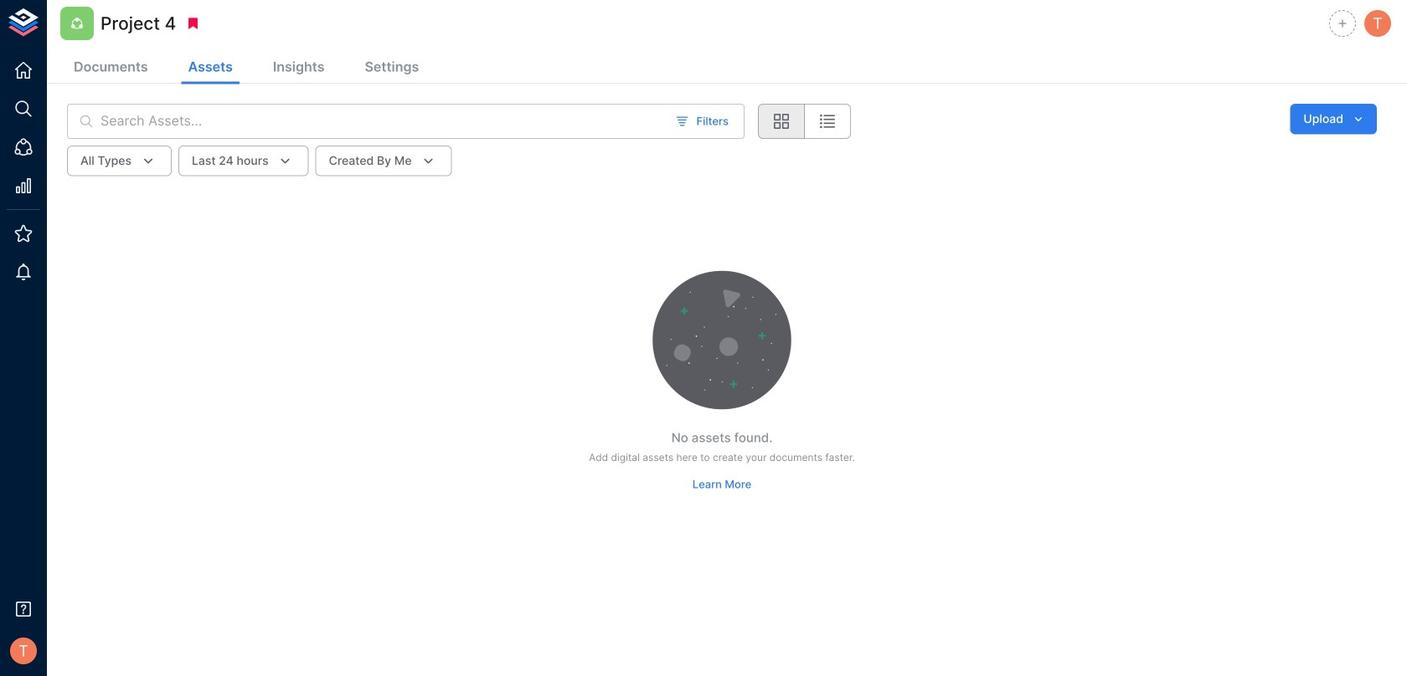 Task type: locate. For each thing, give the bounding box(es) containing it.
group
[[758, 104, 851, 139]]

Search Assets... text field
[[101, 104, 666, 139]]

remove bookmark image
[[185, 16, 201, 31]]



Task type: vqa. For each thing, say whether or not it's contained in the screenshot.
Remove Bookmark "image"
yes



